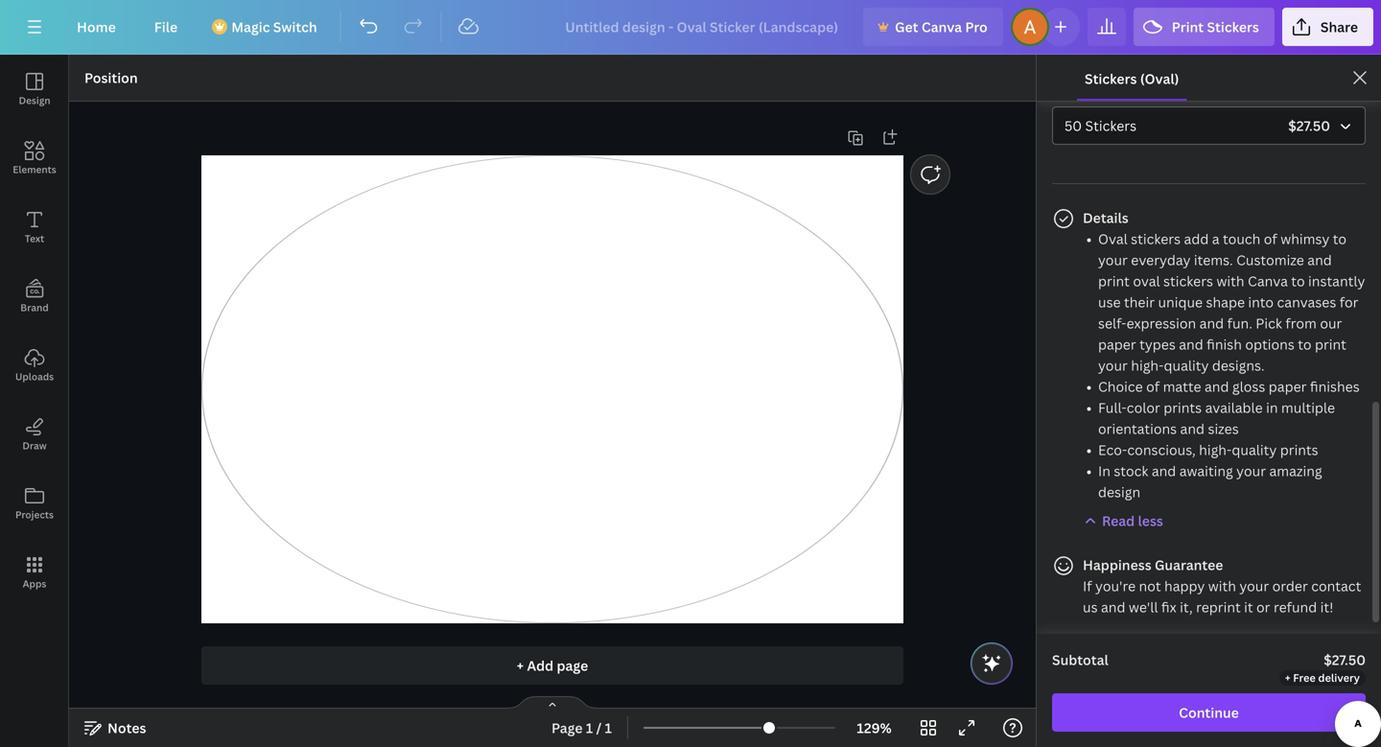 Task type: describe. For each thing, give the bounding box(es) containing it.
0 horizontal spatial of
[[1146, 377, 1160, 395]]

0 vertical spatial stickers
[[1131, 230, 1181, 248]]

into
[[1248, 293, 1274, 311]]

shape
[[1206, 293, 1245, 311]]

oval
[[1098, 230, 1128, 248]]

print stickers
[[1172, 18, 1259, 36]]

switch
[[273, 18, 317, 36]]

read less button
[[1079, 506, 1366, 531]]

and inside happiness guarantee if you're not happy with your order contact us and we'll fix it, reprint it or refund it!
[[1101, 598, 1126, 616]]

conscious,
[[1128, 441, 1196, 459]]

a
[[1212, 230, 1220, 248]]

use
[[1098, 293, 1121, 311]]

side panel tab list
[[0, 55, 69, 607]]

file button
[[139, 8, 193, 46]]

1 vertical spatial paper
[[1269, 377, 1307, 395]]

0 horizontal spatial paper
[[1098, 335, 1136, 353]]

from
[[1286, 314, 1317, 332]]

+ free delivery
[[1285, 671, 1360, 685]]

129%
[[857, 719, 892, 737]]

+ add page button
[[201, 647, 904, 685]]

read
[[1102, 512, 1135, 530]]

and up finish
[[1200, 314, 1224, 332]]

1 horizontal spatial prints
[[1280, 441, 1319, 459]]

$27.50 for 50 stickers
[[1289, 116, 1331, 135]]

customize
[[1237, 251, 1305, 269]]

print
[[1172, 18, 1204, 36]]

file
[[154, 18, 178, 36]]

magic
[[231, 18, 270, 36]]

sizes
[[1208, 419, 1239, 438]]

matte
[[1163, 377, 1202, 395]]

refund
[[1274, 598, 1317, 616]]

it
[[1244, 598, 1253, 616]]

none button containing 50 stickers
[[1052, 106, 1366, 145]]

1 vertical spatial stickers
[[1164, 272, 1214, 290]]

options
[[1246, 335, 1295, 353]]

free
[[1293, 671, 1316, 685]]

or
[[1257, 598, 1271, 616]]

page
[[552, 719, 583, 737]]

delivery
[[1318, 671, 1360, 685]]

position
[[84, 69, 138, 87]]

home link
[[61, 8, 131, 46]]

position button
[[77, 62, 146, 93]]

and left finish
[[1179, 335, 1204, 353]]

get canva pro
[[895, 18, 988, 36]]

multiple
[[1282, 398, 1335, 417]]

and down whimsy
[[1308, 251, 1332, 269]]

in
[[1266, 398, 1278, 417]]

if
[[1083, 577, 1092, 595]]

finishes
[[1310, 377, 1360, 395]]

share
[[1321, 18, 1358, 36]]

with inside happiness guarantee if you're not happy with your order contact us and we'll fix it, reprint it or refund it!
[[1208, 577, 1236, 595]]

list containing oval stickers add a touch of whimsy to your everyday items. customize and print oval stickers with canva to instantly use their unique shape into canvases for self-expression and fun. pick from our paper types and finish options to print your high-quality designs.
[[1083, 228, 1366, 502]]

elements button
[[0, 124, 69, 193]]

$27.50 for subtotal
[[1324, 651, 1366, 669]]

unique
[[1158, 293, 1203, 311]]

2 vertical spatial to
[[1298, 335, 1312, 353]]

notes
[[107, 719, 146, 737]]

happy
[[1165, 577, 1205, 595]]

continue
[[1179, 704, 1239, 722]]

0 vertical spatial of
[[1264, 230, 1278, 248]]

design button
[[0, 55, 69, 124]]

+ for + add page
[[517, 657, 524, 675]]

draw button
[[0, 400, 69, 469]]

stickers for 50 stickers
[[1085, 116, 1137, 135]]

order
[[1273, 577, 1308, 595]]

uploads
[[15, 370, 54, 383]]

fun.
[[1227, 314, 1253, 332]]

eco-
[[1098, 441, 1128, 459]]

notes button
[[77, 713, 154, 743]]

happiness
[[1083, 556, 1152, 574]]

brand
[[20, 301, 49, 314]]

text
[[25, 232, 44, 245]]

instantly
[[1309, 272, 1365, 290]]

Design title text field
[[550, 8, 856, 46]]

not
[[1139, 577, 1161, 595]]

guarantee
[[1155, 556, 1224, 574]]

main menu bar
[[0, 0, 1381, 55]]

finish
[[1207, 335, 1242, 353]]

(oval)
[[1140, 70, 1179, 88]]

elements
[[13, 163, 56, 176]]

50
[[1065, 116, 1082, 135]]

gloss
[[1233, 377, 1266, 395]]

happiness guarantee if you're not happy with your order contact us and we'll fix it, reprint it or refund it!
[[1083, 556, 1362, 616]]

items.
[[1194, 251, 1233, 269]]

1 horizontal spatial print
[[1315, 335, 1347, 353]]

share button
[[1282, 8, 1374, 46]]

types
[[1140, 335, 1176, 353]]

0 vertical spatial to
[[1333, 230, 1347, 248]]

design
[[1098, 483, 1141, 501]]



Task type: vqa. For each thing, say whether or not it's contained in the screenshot.
Photos
no



Task type: locate. For each thing, give the bounding box(es) containing it.
1
[[586, 719, 593, 737], [605, 719, 612, 737]]

design
[[19, 94, 50, 107]]

brand button
[[0, 262, 69, 331]]

us
[[1083, 598, 1098, 616]]

with inside details oval stickers add a touch of whimsy to your everyday items. customize and print oval stickers with canva to instantly use their unique shape into canvases for self-expression and fun. pick from our paper types and finish options to print your high-quality designs. choice of matte and gloss paper finishes full-color prints available in multiple orientations and sizes eco-conscious, high-quality prints in stock and awaiting your amazing design
[[1217, 272, 1245, 290]]

page 1 / 1
[[552, 719, 612, 737]]

stickers inside dropdown button
[[1207, 18, 1259, 36]]

1 vertical spatial prints
[[1280, 441, 1319, 459]]

details oval stickers add a touch of whimsy to your everyday items. customize and print oval stickers with canva to instantly use their unique shape into canvases for self-expression and fun. pick from our paper types and finish options to print your high-quality designs. choice of matte and gloss paper finishes full-color prints available in multiple orientations and sizes eco-conscious, high-quality prints in stock and awaiting your amazing design
[[1083, 208, 1365, 501]]

to down from at the top
[[1298, 335, 1312, 353]]

0 vertical spatial high-
[[1131, 356, 1164, 374]]

paper down self-
[[1098, 335, 1136, 353]]

canvases
[[1277, 293, 1337, 311]]

color
[[1127, 398, 1161, 417]]

paper up in
[[1269, 377, 1307, 395]]

get canva pro button
[[863, 8, 1003, 46]]

quality up matte
[[1164, 356, 1209, 374]]

print up use
[[1098, 272, 1130, 290]]

choice
[[1098, 377, 1143, 395]]

129% button
[[843, 713, 906, 743]]

1 vertical spatial high-
[[1199, 441, 1232, 459]]

of up customize
[[1264, 230, 1278, 248]]

1 horizontal spatial canva
[[1248, 272, 1288, 290]]

magic switch
[[231, 18, 317, 36]]

0 vertical spatial paper
[[1098, 335, 1136, 353]]

0 horizontal spatial 1
[[586, 719, 593, 737]]

high- down the sizes
[[1199, 441, 1232, 459]]

+
[[517, 657, 524, 675], [1285, 671, 1291, 685]]

+ inside button
[[517, 657, 524, 675]]

your inside happiness guarantee if you're not happy with your order contact us and we'll fix it, reprint it or refund it!
[[1240, 577, 1269, 595]]

read less
[[1102, 512, 1164, 530]]

1 vertical spatial to
[[1292, 272, 1305, 290]]

1 right /
[[605, 719, 612, 737]]

/
[[596, 719, 602, 737]]

apps button
[[0, 538, 69, 607]]

stickers right print
[[1207, 18, 1259, 36]]

1 horizontal spatial paper
[[1269, 377, 1307, 395]]

None button
[[1052, 106, 1366, 145]]

for
[[1340, 293, 1359, 311]]

subtotal
[[1052, 651, 1109, 669]]

your left amazing
[[1237, 462, 1266, 480]]

continue button
[[1052, 694, 1366, 732]]

home
[[77, 18, 116, 36]]

stickers right 50
[[1085, 116, 1137, 135]]

canva
[[922, 18, 962, 36], [1248, 272, 1288, 290]]

with up "reprint"
[[1208, 577, 1236, 595]]

1 vertical spatial quality
[[1232, 441, 1277, 459]]

1 1 from the left
[[586, 719, 593, 737]]

in
[[1098, 462, 1111, 480]]

0 vertical spatial prints
[[1164, 398, 1202, 417]]

projects button
[[0, 469, 69, 538]]

1 vertical spatial print
[[1315, 335, 1347, 353]]

page
[[557, 657, 588, 675]]

high- down types
[[1131, 356, 1164, 374]]

prints up amazing
[[1280, 441, 1319, 459]]

draw
[[22, 439, 47, 452]]

quality
[[1164, 356, 1209, 374], [1232, 441, 1277, 459]]

1 vertical spatial canva
[[1248, 272, 1288, 290]]

oval
[[1133, 272, 1160, 290]]

1 horizontal spatial of
[[1264, 230, 1278, 248]]

your up choice
[[1098, 356, 1128, 374]]

with
[[1217, 272, 1245, 290], [1208, 577, 1236, 595]]

$27.50 inside button
[[1289, 116, 1331, 135]]

add
[[527, 657, 554, 675]]

and left the sizes
[[1180, 419, 1205, 438]]

canva left pro
[[922, 18, 962, 36]]

it!
[[1321, 598, 1334, 616]]

canva inside details oval stickers add a touch of whimsy to your everyday items. customize and print oval stickers with canva to instantly use their unique shape into canvases for self-expression and fun. pick from our paper types and finish options to print your high-quality designs. choice of matte and gloss paper finishes full-color prints available in multiple orientations and sizes eco-conscious, high-quality prints in stock and awaiting your amazing design
[[1248, 272, 1288, 290]]

0 vertical spatial stickers
[[1207, 18, 1259, 36]]

high-
[[1131, 356, 1164, 374], [1199, 441, 1232, 459]]

0 vertical spatial print
[[1098, 272, 1130, 290]]

text button
[[0, 193, 69, 262]]

of
[[1264, 230, 1278, 248], [1146, 377, 1160, 395]]

+ for + free delivery
[[1285, 671, 1291, 685]]

stickers
[[1131, 230, 1181, 248], [1164, 272, 1214, 290]]

stickers up everyday
[[1131, 230, 1181, 248]]

stickers (oval) button
[[1077, 55, 1187, 101]]

awaiting
[[1180, 462, 1233, 480]]

your down oval
[[1098, 251, 1128, 269]]

whimsy
[[1281, 230, 1330, 248]]

prints down matte
[[1164, 398, 1202, 417]]

their
[[1124, 293, 1155, 311]]

prints
[[1164, 398, 1202, 417], [1280, 441, 1319, 459]]

1 horizontal spatial high-
[[1199, 441, 1232, 459]]

2 1 from the left
[[605, 719, 612, 737]]

to up canvases
[[1292, 272, 1305, 290]]

pick
[[1256, 314, 1283, 332]]

1 horizontal spatial quality
[[1232, 441, 1277, 459]]

your up "it"
[[1240, 577, 1269, 595]]

our
[[1320, 314, 1342, 332]]

stock
[[1114, 462, 1149, 480]]

50 stickers
[[1065, 116, 1137, 135]]

+ left "add"
[[517, 657, 524, 675]]

magic switch button
[[201, 8, 333, 46]]

print stickers button
[[1134, 8, 1275, 46]]

0 horizontal spatial high-
[[1131, 356, 1164, 374]]

show pages image
[[507, 695, 599, 711]]

0 horizontal spatial print
[[1098, 272, 1130, 290]]

we'll
[[1129, 598, 1158, 616]]

projects
[[15, 508, 54, 521]]

available
[[1205, 398, 1263, 417]]

print down our
[[1315, 335, 1347, 353]]

canva down customize
[[1248, 272, 1288, 290]]

list
[[1083, 228, 1366, 502]]

to right whimsy
[[1333, 230, 1347, 248]]

contact
[[1312, 577, 1362, 595]]

0 vertical spatial with
[[1217, 272, 1245, 290]]

0 horizontal spatial +
[[517, 657, 524, 675]]

print
[[1098, 272, 1130, 290], [1315, 335, 1347, 353]]

and down "conscious,"
[[1152, 462, 1176, 480]]

1 vertical spatial with
[[1208, 577, 1236, 595]]

0 vertical spatial $27.50
[[1289, 116, 1331, 135]]

stickers up unique
[[1164, 272, 1214, 290]]

stickers for print stickers
[[1207, 18, 1259, 36]]

1 vertical spatial of
[[1146, 377, 1160, 395]]

and down you're
[[1101, 598, 1126, 616]]

touch
[[1223, 230, 1261, 248]]

1 horizontal spatial +
[[1285, 671, 1291, 685]]

quality down the sizes
[[1232, 441, 1277, 459]]

1 left /
[[586, 719, 593, 737]]

self-
[[1098, 314, 1127, 332]]

0 horizontal spatial quality
[[1164, 356, 1209, 374]]

0 vertical spatial canva
[[922, 18, 962, 36]]

0 horizontal spatial prints
[[1164, 398, 1202, 417]]

stickers up the 50 stickers
[[1085, 70, 1137, 88]]

stickers (oval)
[[1085, 70, 1179, 88]]

amazing
[[1270, 462, 1323, 480]]

expression
[[1127, 314, 1196, 332]]

and
[[1308, 251, 1332, 269], [1200, 314, 1224, 332], [1179, 335, 1204, 353], [1205, 377, 1229, 395], [1180, 419, 1205, 438], [1152, 462, 1176, 480], [1101, 598, 1126, 616]]

designs.
[[1212, 356, 1265, 374]]

apps
[[23, 578, 46, 590]]

uploads button
[[0, 331, 69, 400]]

less
[[1138, 512, 1164, 530]]

+ left free
[[1285, 671, 1291, 685]]

orientations
[[1098, 419, 1177, 438]]

details
[[1083, 208, 1129, 227]]

pro
[[965, 18, 988, 36]]

2 vertical spatial stickers
[[1085, 116, 1137, 135]]

and up available
[[1205, 377, 1229, 395]]

stickers
[[1207, 18, 1259, 36], [1085, 70, 1137, 88], [1085, 116, 1137, 135]]

0 vertical spatial quality
[[1164, 356, 1209, 374]]

of up color
[[1146, 377, 1160, 395]]

canva inside button
[[922, 18, 962, 36]]

0 horizontal spatial canva
[[922, 18, 962, 36]]

1 horizontal spatial 1
[[605, 719, 612, 737]]

with up 'shape'
[[1217, 272, 1245, 290]]

+ add page
[[517, 657, 588, 675]]

1 vertical spatial $27.50
[[1324, 651, 1366, 669]]

1 vertical spatial stickers
[[1085, 70, 1137, 88]]



